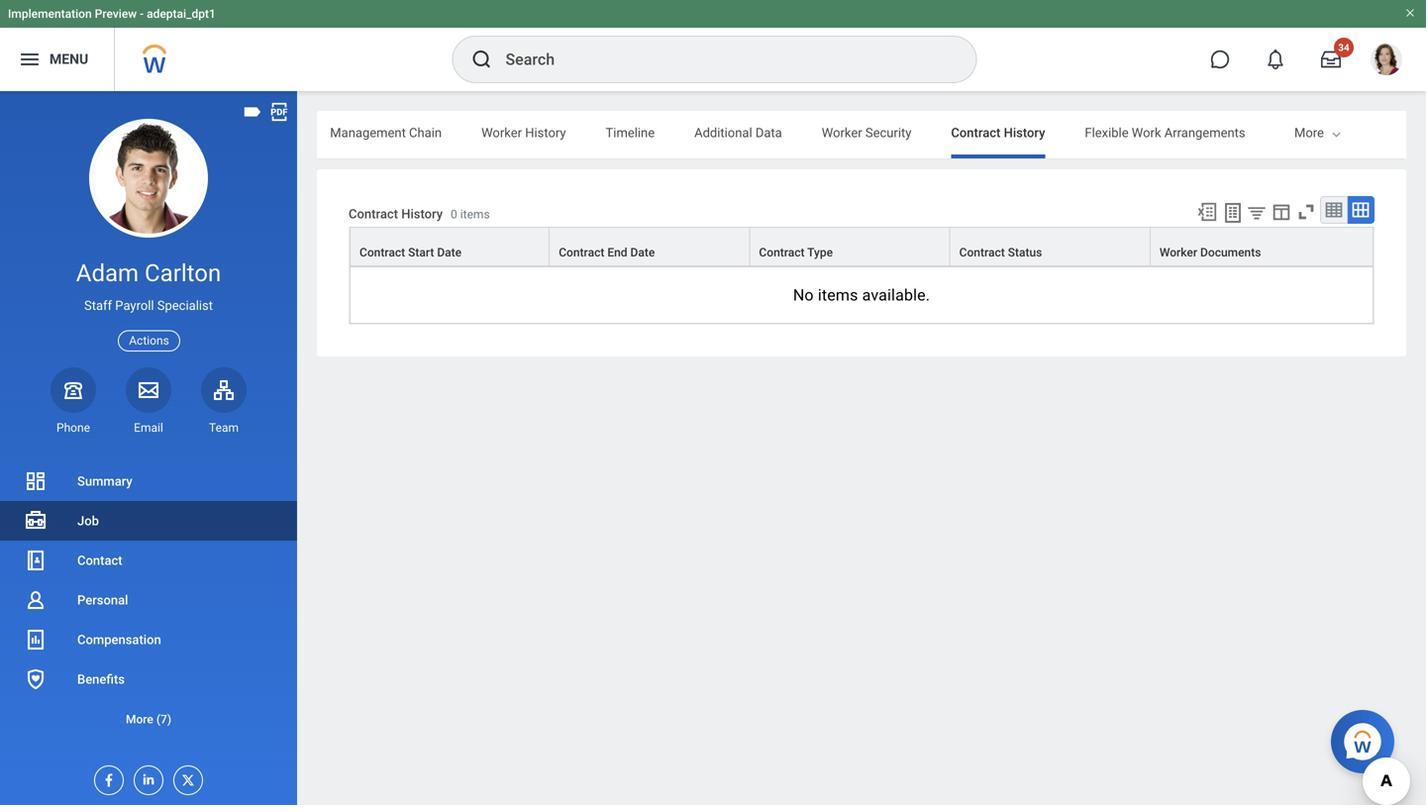Task type: vqa. For each thing, say whether or not it's contained in the screenshot.
SEARCH Image
yes



Task type: locate. For each thing, give the bounding box(es) containing it.
items right no
[[818, 286, 858, 305]]

date for contract start date
[[437, 246, 462, 260]]

worker for worker documents
[[1160, 246, 1197, 260]]

1 horizontal spatial items
[[818, 286, 858, 305]]

menu button
[[0, 28, 114, 91]]

click to view/edit grid preferences image
[[1271, 201, 1292, 223]]

compensation
[[77, 632, 161, 647]]

contract left start
[[360, 246, 405, 260]]

type
[[807, 246, 833, 260]]

benefits image
[[24, 668, 48, 691]]

history
[[525, 125, 566, 140], [1004, 125, 1045, 140], [401, 206, 443, 221]]

2 horizontal spatial history
[[1004, 125, 1045, 140]]

fullscreen image
[[1295, 201, 1317, 223]]

personal link
[[0, 580, 297, 620]]

flexible work arrangements
[[1085, 125, 1246, 140]]

contact link
[[0, 541, 297, 580]]

contract for contract end date
[[559, 246, 604, 260]]

worker down search image
[[481, 125, 522, 140]]

benefits link
[[0, 660, 297, 699]]

date
[[437, 246, 462, 260], [630, 246, 655, 260]]

contract start date button
[[351, 228, 549, 266]]

contract inside tab list
[[951, 125, 1001, 140]]

navigation pane region
[[0, 91, 297, 805]]

more inside dropdown button
[[126, 713, 153, 726]]

linkedin image
[[135, 767, 156, 787]]

0 vertical spatial more
[[1294, 125, 1324, 140]]

export to excel image
[[1196, 201, 1218, 223]]

0 horizontal spatial date
[[437, 246, 462, 260]]

more (7) button
[[0, 699, 297, 739]]

work
[[1132, 125, 1161, 140]]

arrangements
[[1164, 125, 1246, 140]]

0 horizontal spatial history
[[401, 206, 443, 221]]

1 horizontal spatial history
[[525, 125, 566, 140]]

contract left the type
[[759, 246, 805, 260]]

job link
[[0, 501, 297, 541]]

1 horizontal spatial worker
[[822, 125, 862, 140]]

contract right security
[[951, 125, 1001, 140]]

items inside the contract history 0 items
[[460, 207, 490, 221]]

row
[[350, 227, 1374, 266]]

phone adam carlton element
[[51, 420, 96, 436]]

1 horizontal spatial date
[[630, 246, 655, 260]]

select to filter grid data image
[[1246, 202, 1268, 223]]

contract for contract type
[[759, 246, 805, 260]]

table image
[[1324, 200, 1344, 220]]

list
[[0, 462, 297, 739]]

2 horizontal spatial worker
[[1160, 246, 1197, 260]]

history left flexible
[[1004, 125, 1045, 140]]

history left 0
[[401, 206, 443, 221]]

end
[[607, 246, 627, 260]]

more left (7)
[[126, 713, 153, 726]]

date right start
[[437, 246, 462, 260]]

0 vertical spatial items
[[460, 207, 490, 221]]

1 vertical spatial more
[[126, 713, 153, 726]]

worker history
[[481, 125, 566, 140]]

tab list
[[0, 111, 1246, 158]]

34 button
[[1309, 38, 1354, 81]]

menu banner
[[0, 0, 1426, 91]]

timeline
[[606, 125, 655, 140]]

actions
[[129, 334, 169, 348]]

toolbar
[[1187, 196, 1375, 227]]

notifications large image
[[1266, 50, 1286, 69]]

job
[[77, 514, 99, 528]]

adeptai_dpt1
[[147, 7, 216, 21]]

phone
[[56, 421, 90, 435]]

preview
[[95, 7, 137, 21]]

contract left status
[[959, 246, 1005, 260]]

start
[[408, 246, 434, 260]]

security
[[865, 125, 912, 140]]

1 horizontal spatial more
[[1294, 125, 1324, 140]]

actions button
[[118, 330, 180, 351]]

contract end date button
[[550, 228, 749, 266]]

0 horizontal spatial items
[[460, 207, 490, 221]]

1 date from the left
[[437, 246, 462, 260]]

history left timeline
[[525, 125, 566, 140]]

worker
[[481, 125, 522, 140], [822, 125, 862, 140], [1160, 246, 1197, 260]]

inbox large image
[[1321, 50, 1341, 69]]

flexible
[[1085, 125, 1129, 140]]

items right 0
[[460, 207, 490, 221]]

no
[[793, 286, 814, 305]]

no items available.
[[793, 286, 930, 305]]

2 date from the left
[[630, 246, 655, 260]]

adam carlton
[[76, 259, 221, 287]]

expand table image
[[1351, 200, 1371, 220]]

team
[[209, 421, 239, 435]]

more (7) button
[[0, 708, 297, 731]]

worker down the export to excel icon
[[1160, 246, 1197, 260]]

0 horizontal spatial worker
[[481, 125, 522, 140]]

contract status
[[959, 246, 1042, 260]]

0 horizontal spatial more
[[126, 713, 153, 726]]

items
[[460, 207, 490, 221], [818, 286, 858, 305]]

contract for contract history
[[951, 125, 1001, 140]]

worker left security
[[822, 125, 862, 140]]

benefits
[[77, 672, 125, 687]]

mail image
[[137, 378, 160, 402]]

contact image
[[24, 549, 48, 572]]

more
[[1294, 125, 1324, 140], [126, 713, 153, 726]]

contract up contract start date at the left top of page
[[349, 206, 398, 221]]

export to worksheets image
[[1221, 201, 1245, 225]]

email button
[[126, 367, 171, 436]]

contract left end
[[559, 246, 604, 260]]

carlton
[[145, 259, 221, 287]]

date right end
[[630, 246, 655, 260]]

staff payroll specialist
[[84, 298, 213, 313]]

contract for contract status
[[959, 246, 1005, 260]]

team link
[[201, 367, 247, 436]]

worker inside "popup button"
[[1160, 246, 1197, 260]]

worker for worker history
[[481, 125, 522, 140]]

compensation image
[[24, 628, 48, 652]]

close environment banner image
[[1404, 7, 1416, 19]]

contract
[[951, 125, 1001, 140], [349, 206, 398, 221], [360, 246, 405, 260], [559, 246, 604, 260], [759, 246, 805, 260], [959, 246, 1005, 260]]

management
[[330, 125, 406, 140]]

more down inbox large image
[[1294, 125, 1324, 140]]

contact
[[77, 553, 122, 568]]



Task type: describe. For each thing, give the bounding box(es) containing it.
management chain
[[330, 125, 442, 140]]

summary image
[[24, 469, 48, 493]]

contract history 0 items
[[349, 206, 490, 221]]

specialist
[[157, 298, 213, 313]]

view printable version (pdf) image
[[268, 101, 290, 123]]

(7)
[[156, 713, 171, 726]]

history for contract history 0 items
[[401, 206, 443, 221]]

email
[[134, 421, 163, 435]]

phone button
[[51, 367, 96, 436]]

summary
[[77, 474, 132, 489]]

additional
[[694, 125, 752, 140]]

email adam carlton element
[[126, 420, 171, 436]]

profile logan mcneil image
[[1371, 44, 1402, 79]]

history for worker history
[[525, 125, 566, 140]]

-
[[140, 7, 144, 21]]

documents
[[1200, 246, 1261, 260]]

worker documents
[[1160, 246, 1261, 260]]

row containing contract start date
[[350, 227, 1374, 266]]

data
[[755, 125, 782, 140]]

contract end date
[[559, 246, 655, 260]]

tag image
[[242, 101, 263, 123]]

phone image
[[59, 378, 87, 402]]

contract for contract start date
[[360, 246, 405, 260]]

additional data
[[694, 125, 782, 140]]

history for contract history
[[1004, 125, 1045, 140]]

chain
[[409, 125, 442, 140]]

Search Workday  search field
[[506, 38, 935, 81]]

available.
[[862, 286, 930, 305]]

contract type
[[759, 246, 833, 260]]

view team image
[[212, 378, 236, 402]]

staff
[[84, 298, 112, 313]]

more for more (7)
[[126, 713, 153, 726]]

search image
[[470, 48, 494, 71]]

x image
[[174, 767, 196, 788]]

1 vertical spatial items
[[818, 286, 858, 305]]

status
[[1008, 246, 1042, 260]]

list containing summary
[[0, 462, 297, 739]]

worker documents button
[[1151, 228, 1373, 266]]

worker for worker security
[[822, 125, 862, 140]]

payroll
[[115, 298, 154, 313]]

contract start date
[[360, 246, 462, 260]]

compensation link
[[0, 620, 297, 660]]

menu
[[50, 51, 88, 67]]

date for contract end date
[[630, 246, 655, 260]]

more (7)
[[126, 713, 171, 726]]

contract history
[[951, 125, 1045, 140]]

34
[[1338, 42, 1350, 53]]

implementation
[[8, 7, 92, 21]]

adam
[[76, 259, 139, 287]]

tab list containing management chain
[[0, 111, 1246, 158]]

personal
[[77, 593, 128, 608]]

contract for contract history 0 items
[[349, 206, 398, 221]]

more for more
[[1294, 125, 1324, 140]]

job image
[[24, 509, 48, 533]]

contract type button
[[750, 228, 949, 266]]

worker security
[[822, 125, 912, 140]]

facebook image
[[95, 767, 117, 788]]

team adam carlton element
[[201, 420, 247, 436]]

implementation preview -   adeptai_dpt1
[[8, 7, 216, 21]]

0
[[451, 207, 457, 221]]

contract status button
[[950, 228, 1150, 266]]

justify image
[[18, 48, 42, 71]]

summary link
[[0, 462, 297, 501]]

personal image
[[24, 588, 48, 612]]



